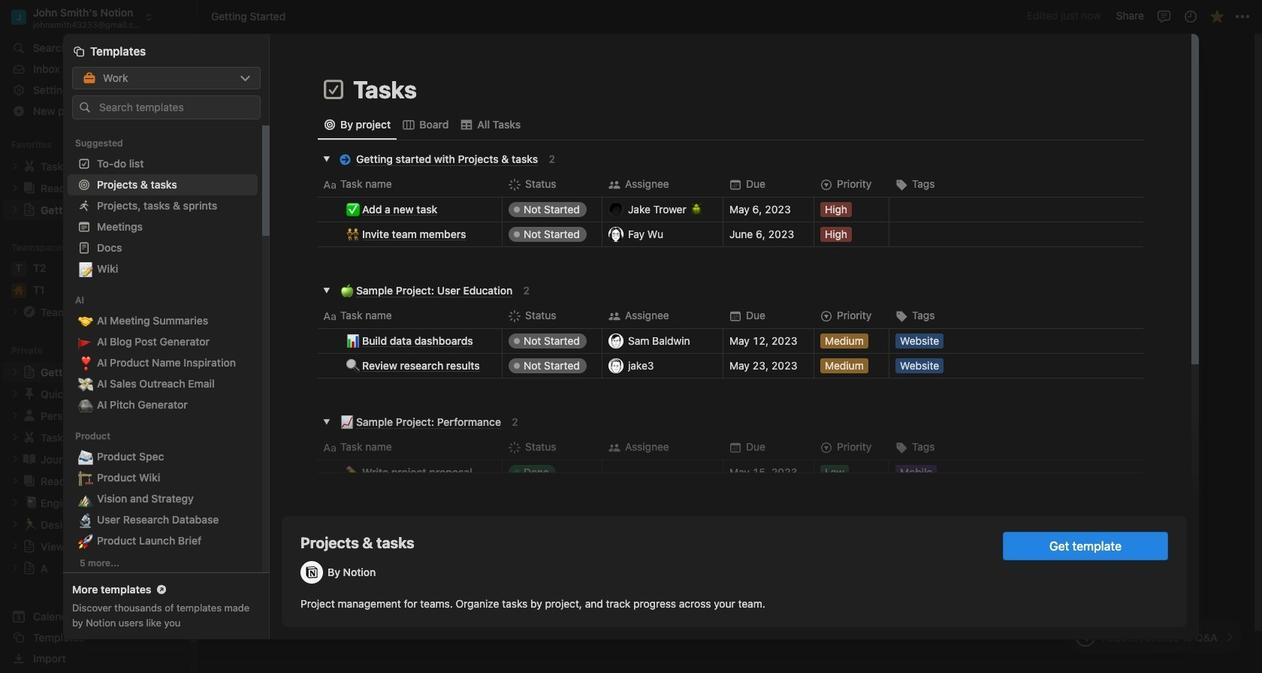 Task type: vqa. For each thing, say whether or not it's contained in the screenshot.
💸 image
yes



Task type: locate. For each thing, give the bounding box(es) containing it.
comments image
[[1156, 9, 1172, 24]]

updates image
[[1183, 9, 1198, 24]]

📨 image
[[78, 447, 93, 467]]

page icon image
[[322, 77, 346, 101]]

⛰️ image
[[78, 489, 93, 509]]

🚀 image
[[78, 531, 93, 551]]

💸 image
[[78, 374, 93, 394]]

❣️ image
[[78, 353, 93, 373]]

Search templates text field
[[99, 102, 253, 114]]

👉 image
[[462, 470, 477, 489]]

favorited image
[[1209, 9, 1224, 24]]



Task type: describe. For each thing, give the bounding box(es) containing it.
drag image
[[447, 337, 457, 347]]

click to add below. option-click to add a block above image
[[430, 333, 442, 351]]

🪨 image
[[78, 395, 93, 415]]

🚩 image
[[78, 332, 93, 352]]

🔬 image
[[78, 510, 93, 530]]

👋 image
[[462, 163, 477, 183]]

📝 image
[[78, 259, 93, 279]]

🏗 image
[[78, 468, 93, 488]]



